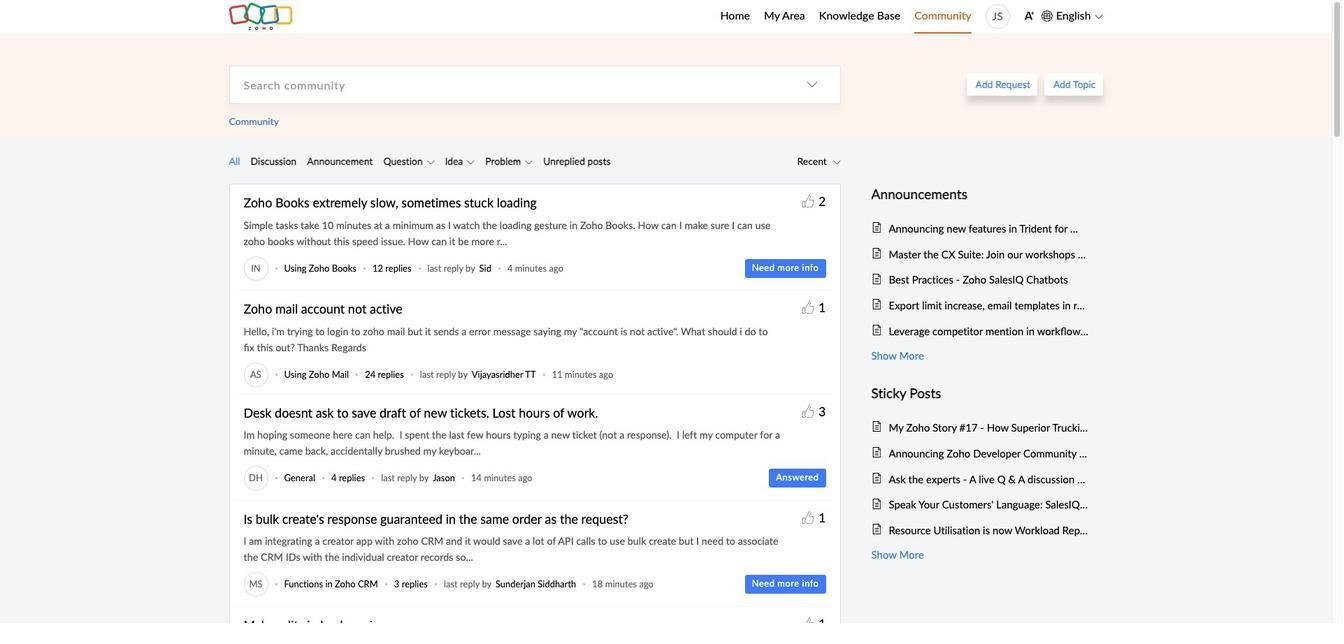 Task type: locate. For each thing, give the bounding box(es) containing it.
tab list
[[229, 153, 611, 169]]

tab
[[229, 153, 240, 169], [240, 153, 297, 169], [297, 153, 373, 169], [533, 153, 611, 169]]

0 horizontal spatial choose category image
[[806, 79, 818, 90]]

0 vertical spatial heading
[[871, 184, 1089, 205]]

0 vertical spatial choose category element
[[784, 66, 840, 103]]

choose category element
[[784, 66, 840, 103], [797, 154, 841, 168]]

choose category image
[[806, 79, 818, 90], [833, 158, 841, 166]]

1 vertical spatial choose category image
[[833, 158, 841, 166]]

1 tab from the left
[[229, 153, 240, 169]]

heading
[[871, 184, 1089, 205], [871, 383, 1089, 405]]

1 vertical spatial heading
[[871, 383, 1089, 405]]

filter problem topics element
[[525, 154, 533, 169]]

1 vertical spatial choose category element
[[797, 154, 841, 168]]

4 tab from the left
[[533, 153, 611, 169]]

2 tab from the left
[[240, 153, 297, 169]]

1 horizontal spatial choose category image
[[833, 158, 841, 166]]

filter problem topics image
[[525, 158, 533, 166]]

user preference image
[[1024, 10, 1034, 21]]

1 heading from the top
[[871, 184, 1089, 205]]



Task type: describe. For each thing, give the bounding box(es) containing it.
2 heading from the top
[[871, 383, 1089, 405]]

filter idea topics element
[[467, 154, 475, 169]]

user preference element
[[1024, 6, 1034, 27]]

filter question topics image
[[427, 158, 435, 166]]

Search community  field
[[230, 66, 784, 103]]

filter question topics element
[[427, 154, 435, 169]]

filter idea topics image
[[467, 158, 475, 166]]

0 vertical spatial choose category image
[[806, 79, 818, 90]]

3 tab from the left
[[297, 153, 373, 169]]

choose languages element
[[1041, 7, 1103, 25]]



Task type: vqa. For each thing, say whether or not it's contained in the screenshot.
"option"
no



